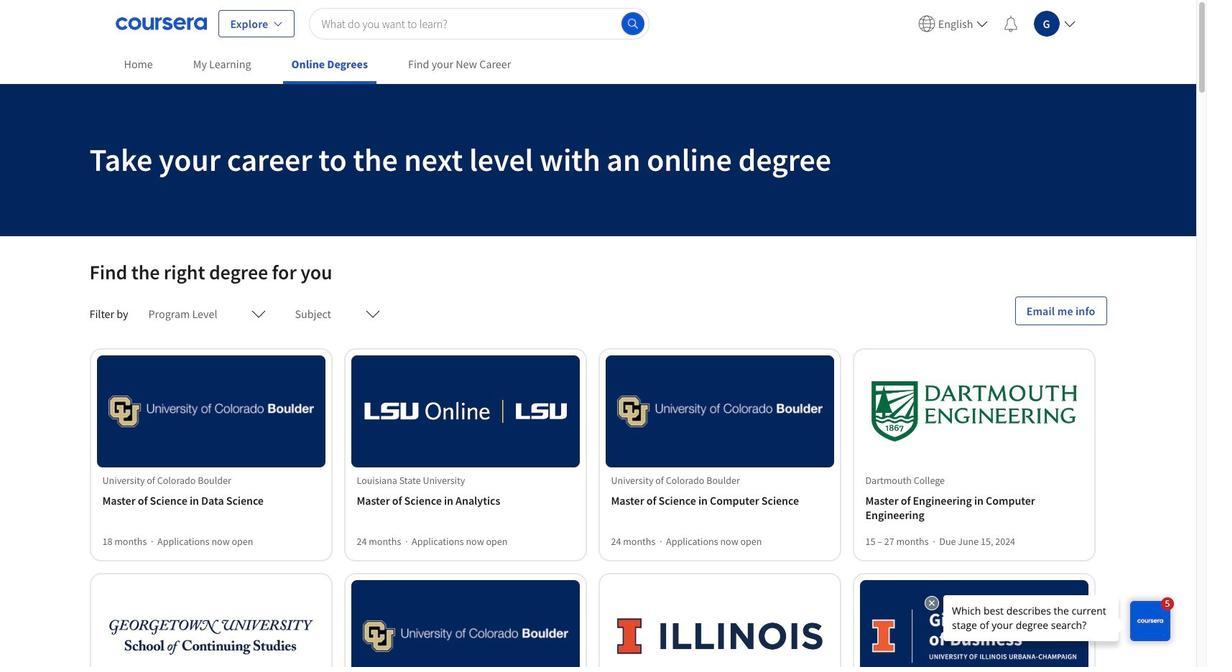Task type: vqa. For each thing, say whether or not it's contained in the screenshot.
the Coursera image
yes



Task type: locate. For each thing, give the bounding box(es) containing it.
coursera image
[[115, 12, 207, 35]]

None search field
[[309, 8, 650, 39]]



Task type: describe. For each thing, give the bounding box(es) containing it.
What do you want to learn? text field
[[309, 8, 650, 39]]



